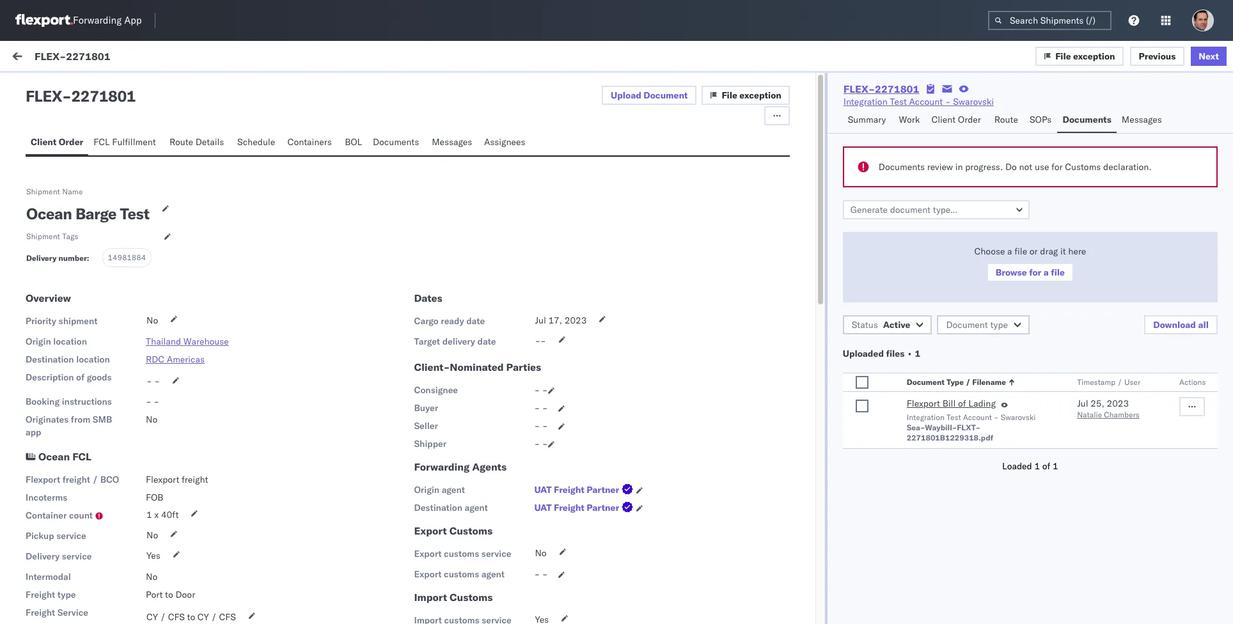 Task type: locate. For each thing, give the bounding box(es) containing it.
1 oct 26, 2023, 2:45 pm pdt from the top
[[416, 391, 531, 402]]

0 horizontal spatial 2023
[[565, 315, 587, 326]]

export customs service
[[414, 548, 512, 560]]

uat for destination agent
[[534, 502, 552, 514]]

1 exception: from the top
[[41, 389, 86, 401]]

1 uat freight partner link from the top
[[534, 484, 636, 497]]

this
[[38, 414, 56, 426]]

oct for comment
[[416, 135, 431, 146]]

location up "goods"
[[76, 354, 110, 365]]

number
[[59, 253, 87, 263]]

oct
[[416, 135, 431, 146], [416, 318, 431, 330], [416, 391, 431, 402], [416, 474, 431, 486], [416, 557, 431, 569]]

4 oct from the top
[[416, 474, 431, 486]]

bill
[[943, 398, 956, 409]]

route button
[[990, 108, 1025, 133]]

type for document type
[[991, 319, 1008, 331]]

omkar up whatever floats
[[62, 306, 89, 318]]

5 savant from the top
[[91, 451, 119, 463]]

thailand warehouse link
[[146, 336, 229, 347]]

service for yes
[[62, 551, 92, 562]]

priority
[[26, 315, 56, 327]]

no for export customs service
[[535, 548, 547, 559]]

jul for jul 17, 2023
[[535, 315, 546, 326]]

26, for comment
[[433, 135, 447, 146]]

freight down ocean fcl
[[63, 474, 90, 486]]

pm down parties
[[499, 391, 512, 402]]

is
[[58, 414, 65, 426]]

1 customs from the top
[[444, 548, 479, 560]]

export for export customs service
[[414, 548, 442, 560]]

destination for destination location
[[26, 354, 74, 365]]

3 export from the top
[[414, 569, 442, 580]]

flex- 458574 for oct 26, 2023, 2:45 pm pdt
[[953, 391, 1014, 402]]

1 pdt from the top
[[514, 135, 531, 146]]

location
[[53, 336, 87, 347], [76, 354, 110, 365]]

progress.
[[966, 161, 1003, 173]]

delivery for delivery number :
[[26, 253, 57, 263]]

1 horizontal spatial type
[[991, 319, 1008, 331]]

0 vertical spatial with
[[135, 414, 152, 426]]

destination location
[[26, 354, 110, 365]]

1 vertical spatial file
[[1051, 267, 1065, 278]]

work up external (3)
[[37, 49, 70, 67]]

export customs
[[414, 525, 493, 537]]

0 horizontal spatial swarovski
[[953, 96, 994, 107]]

2 uat from the top
[[534, 502, 552, 514]]

category
[[686, 111, 717, 120]]

this is a great deal
[[38, 414, 115, 426]]

warehouse for exception: warehouse
[[88, 389, 136, 401]]

document inside document type / filename button
[[907, 377, 945, 387]]

a for this is a great deal
[[67, 414, 72, 426]]

latent
[[38, 205, 64, 217]]

with inside final delivery date. update you with the status of your shipment
[[86, 510, 103, 522]]

1 oct from the top
[[416, 135, 431, 146]]

5 omkar from the top
[[62, 451, 89, 463]]

internal up "freight service" at the left bottom of the page
[[38, 581, 70, 592]]

cy / cfs to cy / cfs
[[147, 612, 236, 623]]

1 vertical spatial your
[[68, 498, 86, 509]]

to
[[165, 589, 173, 601], [187, 612, 195, 623]]

0 horizontal spatial warehouse
[[88, 389, 136, 401]]

0 vertical spatial type
[[991, 319, 1008, 331]]

jul inside jul 25, 2023 natalie chambers
[[1078, 398, 1089, 409]]

26, for we
[[433, 474, 447, 486]]

route inside button
[[169, 136, 193, 148]]

your
[[142, 472, 160, 484], [68, 498, 86, 509], [159, 510, 177, 522]]

1 vertical spatial exception
[[740, 90, 782, 101]]

count
[[69, 510, 93, 521]]

client order button up "in"
[[927, 108, 990, 133]]

6 savant from the top
[[91, 534, 119, 546]]

are
[[54, 472, 66, 484]]

no up "yes" at the left bottom of the page
[[147, 530, 158, 541]]

0 horizontal spatial destination
[[26, 354, 74, 365]]

documents button right bol
[[368, 131, 427, 155]]

work inside 'button'
[[125, 52, 146, 64]]

2 uat freight partner from the top
[[534, 502, 619, 514]]

1 horizontal spatial work
[[983, 111, 999, 120]]

document inside upload document button
[[644, 90, 688, 101]]

--
[[535, 335, 546, 347]]

pm for we
[[499, 474, 512, 486]]

overview
[[26, 292, 71, 305]]

forwarding for forwarding agents
[[414, 461, 470, 473]]

whatever
[[38, 327, 77, 339]]

for inside button
[[1030, 267, 1042, 278]]

1 vertical spatial schedule
[[156, 556, 196, 567]]

of down 'final'
[[148, 510, 157, 522]]

1 horizontal spatial destination
[[414, 502, 463, 514]]

2 oct 26, 2023, 2:45 pm pdt from the top
[[416, 474, 531, 486]]

messages button up the 'declaration.'
[[1117, 108, 1169, 133]]

previous
[[1139, 50, 1176, 62]]

2 2023, from the top
[[449, 318, 474, 330]]

oct down shipper
[[416, 474, 431, 486]]

date for cargo ready date
[[467, 315, 485, 327]]

documents right 'sops' button
[[1063, 114, 1112, 125]]

1 horizontal spatial for
[[1052, 161, 1063, 173]]

freight service
[[26, 607, 88, 619]]

2 exception: from the top
[[41, 556, 86, 567]]

internal inside internal (0) button
[[86, 81, 117, 93]]

warehouse up americas
[[183, 336, 229, 347]]

delivery
[[443, 336, 475, 347], [155, 498, 187, 509]]

file
[[1015, 246, 1028, 257], [1051, 267, 1065, 278]]

import for import customs
[[414, 591, 447, 604]]

0 vertical spatial 2:45
[[477, 391, 496, 402]]

order left route button in the right of the page
[[958, 114, 981, 125]]

0 vertical spatial schedule
[[237, 136, 275, 148]]

3 26, from the top
[[433, 391, 447, 402]]

goods
[[87, 372, 112, 383]]

1 vertical spatial uat
[[534, 502, 552, 514]]

2:45
[[477, 391, 496, 402], [477, 474, 496, 486]]

1 458574 from the top
[[980, 135, 1014, 146]]

delivery
[[26, 253, 57, 263], [26, 551, 60, 562]]

0 vertical spatial agent
[[442, 484, 465, 496]]

consignee
[[414, 385, 458, 396]]

1 vertical spatial date
[[478, 336, 496, 347]]

0 vertical spatial exception:
[[41, 389, 86, 401]]

0 vertical spatial work
[[125, 52, 146, 64]]

1 omkar savant from the top
[[62, 184, 119, 195]]

5 pm from the top
[[499, 557, 512, 569]]

of right bill
[[958, 398, 967, 409]]

choose
[[975, 246, 1005, 257]]

- - for seller
[[534, 420, 548, 432]]

active
[[883, 319, 911, 331]]

my
[[13, 49, 33, 67]]

0 vertical spatial route
[[995, 114, 1019, 125]]

None checkbox
[[856, 400, 869, 413]]

agent up destination agent on the left of the page
[[442, 484, 465, 496]]

a right is
[[67, 414, 72, 426]]

5 oct from the top
[[416, 557, 431, 569]]

swarovski inside integration test account - swarovski link
[[953, 96, 994, 107]]

0 horizontal spatial origin
[[26, 336, 51, 347]]

1 vertical spatial destination
[[414, 502, 463, 514]]

1 horizontal spatial documents button
[[1058, 108, 1117, 133]]

2 customs from the top
[[444, 569, 479, 580]]

26, left 4:23
[[433, 135, 447, 146]]

1 vertical spatial forwarding
[[414, 461, 470, 473]]

browse for a file
[[996, 267, 1065, 278]]

2023, up export customs agent
[[449, 557, 474, 569]]

0 horizontal spatial document
[[644, 90, 688, 101]]

thailand
[[146, 336, 181, 347]]

1 omkar from the top
[[62, 184, 89, 195]]

3 omkar from the top
[[62, 306, 89, 318]]

2023, down forwarding agents
[[449, 474, 474, 486]]

2 omkar from the top
[[62, 245, 89, 256]]

location for origin location
[[53, 336, 87, 347]]

import up internal (0)
[[96, 52, 123, 64]]

1 vertical spatial uat freight partner
[[534, 502, 619, 514]]

client-nominated parties
[[414, 361, 541, 374]]

a inside button
[[1044, 267, 1049, 278]]

3 2023, from the top
[[449, 391, 474, 402]]

1 partner from the top
[[587, 484, 619, 496]]

omkar down tags
[[62, 245, 89, 256]]

customs up export customs service at the left of the page
[[450, 525, 493, 537]]

when
[[68, 485, 90, 496]]

0 vertical spatial forwarding
[[73, 14, 122, 27]]

-
[[62, 86, 71, 106], [946, 96, 951, 107], [535, 335, 541, 347], [541, 335, 546, 347], [147, 376, 152, 387], [154, 376, 160, 387], [534, 385, 540, 396], [542, 385, 548, 396], [146, 396, 151, 408], [154, 396, 159, 408], [534, 402, 540, 414], [542, 402, 548, 414], [994, 413, 999, 422], [534, 420, 540, 432], [542, 420, 548, 432], [534, 438, 540, 450], [542, 438, 548, 450], [534, 569, 540, 580], [542, 569, 548, 580]]

description of goods
[[26, 372, 112, 383]]

uat for origin agent
[[534, 484, 552, 496]]

flexport up the fob
[[146, 474, 179, 486]]

oct up export customs agent
[[416, 557, 431, 569]]

export for export customs
[[414, 525, 447, 537]]

0 vertical spatial client
[[932, 114, 956, 125]]

0 horizontal spatial file exception
[[722, 90, 782, 101]]

type down browse
[[991, 319, 1008, 331]]

4 pdt from the top
[[514, 474, 531, 486]]

exception: for exception: warehouse
[[41, 389, 86, 401]]

delivery up am
[[26, 253, 57, 263]]

0 horizontal spatial type
[[57, 589, 76, 601]]

a down 'drag'
[[1044, 267, 1049, 278]]

3 resize handle column header from the left
[[932, 107, 948, 624]]

flex-2271801 up (3)
[[35, 50, 110, 62]]

client-
[[414, 361, 450, 374]]

route inside button
[[995, 114, 1019, 125]]

test inside integration test account - swarovski link
[[890, 96, 907, 107]]

0 vertical spatial swarovski
[[953, 96, 994, 107]]

4 26, from the top
[[433, 474, 447, 486]]

work up (0)
[[125, 52, 146, 64]]

test
[[890, 96, 907, 107], [120, 204, 149, 223], [947, 413, 961, 422]]

type inside document type 'button'
[[991, 319, 1008, 331]]

uploaded
[[843, 348, 884, 360]]

omkar for are
[[62, 451, 89, 463]]

2 vertical spatial a
[[67, 414, 72, 426]]

work for my
[[37, 49, 70, 67]]

None checkbox
[[856, 376, 869, 389]]

origin for origin location
[[26, 336, 51, 347]]

here
[[1069, 246, 1087, 257]]

3 oct from the top
[[416, 391, 431, 402]]

dates
[[414, 292, 443, 305]]

export up "import customs" at the bottom left of the page
[[414, 569, 442, 580]]

client order down flex
[[31, 136, 83, 148]]

1 horizontal spatial flexport
[[146, 474, 179, 486]]

1 horizontal spatial client order button
[[927, 108, 990, 133]]

pdt for whatever
[[514, 318, 531, 330]]

1 vertical spatial client
[[31, 136, 56, 148]]

import down export customs agent
[[414, 591, 447, 604]]

- - for export customs agent
[[534, 569, 548, 580]]

- - for buyer
[[534, 402, 548, 414]]

next
[[1199, 50, 1220, 62]]

0 vertical spatial documents
[[1063, 114, 1112, 125]]

1 vertical spatial integration test account - swarovski
[[907, 413, 1036, 422]]

messages up the 'declaration.'
[[1122, 114, 1162, 125]]

2023, for comment
[[449, 135, 474, 146]]

1 uat freight partner from the top
[[534, 484, 619, 496]]

omkar for messaging
[[62, 184, 89, 195]]

omkar up latent messaging test.
[[62, 184, 89, 195]]

download
[[1154, 319, 1196, 331]]

1 vertical spatial agent
[[465, 502, 488, 514]]

5 omkar savant from the top
[[62, 451, 119, 463]]

bol
[[345, 136, 362, 148]]

origin for origin agent
[[414, 484, 440, 496]]

of inside final delivery date. update you with the status of your shipment
[[148, 510, 157, 522]]

service up export customs agent
[[482, 548, 512, 560]]

2 horizontal spatial test
[[947, 413, 961, 422]]

work inside button
[[899, 114, 920, 125]]

1 cfs from the left
[[168, 612, 185, 623]]

1 horizontal spatial freight
[[182, 474, 208, 486]]

1 2:45 from the top
[[477, 391, 496, 402]]

waybill-
[[925, 423, 957, 433]]

document inside document type 'button'
[[947, 319, 988, 331]]

1 26, from the top
[[433, 135, 447, 146]]

app
[[26, 427, 41, 438]]

fcl inside button
[[94, 136, 110, 148]]

2 resize handle column header from the left
[[664, 107, 679, 624]]

omkar savant for are
[[62, 451, 119, 463]]

service
[[57, 607, 88, 619]]

2 savant from the top
[[91, 245, 119, 256]]

flex- 458574 up progress.
[[953, 135, 1014, 146]]

document up document type / filename button
[[947, 319, 988, 331]]

in
[[956, 161, 963, 173]]

origin down priority
[[26, 336, 51, 347]]

2 freight from the left
[[182, 474, 208, 486]]

uat freight partner
[[534, 484, 619, 496], [534, 502, 619, 514]]

1 horizontal spatial import
[[414, 591, 447, 604]]

26, up export customs agent
[[433, 557, 447, 569]]

pdt for comment
[[514, 135, 531, 146]]

1 horizontal spatial client order
[[932, 114, 981, 125]]

export down export customs
[[414, 548, 442, 560]]

savant for are
[[91, 451, 119, 463]]

export down destination agent on the left of the page
[[414, 525, 447, 537]]

delivery inside final delivery date. update you with the status of your shipment
[[155, 498, 187, 509]]

schedule
[[237, 136, 275, 148], [156, 556, 196, 567]]

1 horizontal spatial client
[[932, 114, 956, 125]]

omkar savant up messaging
[[62, 184, 119, 195]]

3 458574 from the top
[[980, 391, 1014, 402]]

shipment up delivery number :
[[26, 232, 60, 241]]

a right choose on the top of the page
[[1008, 246, 1013, 257]]

agent for destination agent
[[465, 502, 488, 514]]

1 flex- 458574 from the top
[[953, 135, 1014, 146]]

oct left 4:23
[[416, 135, 431, 146]]

1 export from the top
[[414, 525, 447, 537]]

0 vertical spatial shipment
[[59, 315, 97, 327]]

1 vertical spatial you
[[69, 510, 83, 522]]

your up cargo
[[142, 472, 160, 484]]

route left details at top
[[169, 136, 193, 148]]

internal for internal (0)
[[86, 81, 117, 93]]

savant up the bco
[[91, 451, 119, 463]]

shipment up whatever floats
[[59, 315, 97, 327]]

forwarding up "origin agent"
[[414, 461, 470, 473]]

ocean for ocean fcl
[[38, 450, 70, 463]]

0 horizontal spatial test
[[120, 204, 149, 223]]

1 vertical spatial warehouse
[[88, 389, 136, 401]]

0 vertical spatial file
[[1015, 246, 1028, 257]]

1 horizontal spatial cfs
[[219, 612, 236, 623]]

0 horizontal spatial you
[[69, 510, 83, 522]]

delivery for target
[[443, 336, 475, 347]]

flex- 458574
[[953, 135, 1014, 146], [953, 196, 1014, 207], [953, 391, 1014, 402]]

freight for flexport freight
[[182, 474, 208, 486]]

route for route
[[995, 114, 1019, 125]]

1 x 40ft
[[147, 509, 179, 521]]

1 horizontal spatial schedule
[[237, 136, 275, 148]]

0 vertical spatial to
[[165, 589, 173, 601]]

bol button
[[340, 131, 368, 155]]

ocean down shipment name
[[26, 204, 72, 223]]

2 vertical spatial documents
[[879, 161, 925, 173]]

resize handle column header
[[395, 107, 411, 624], [664, 107, 679, 624], [932, 107, 948, 624], [1201, 107, 1216, 624]]

impact
[[38, 498, 66, 509]]

4 pm from the top
[[499, 474, 512, 486]]

0 vertical spatial delivery
[[26, 253, 57, 263]]

flexport freight
[[146, 474, 208, 486]]

2 omkar savant from the top
[[62, 245, 119, 256]]

flexport
[[907, 398, 941, 409], [26, 474, 60, 486], [146, 474, 179, 486]]

client order
[[932, 114, 981, 125], [31, 136, 83, 148]]

0 horizontal spatial flexport
[[26, 474, 60, 486]]

0 vertical spatial file exception
[[1056, 50, 1116, 62]]

omkar savant up (air
[[62, 534, 119, 546]]

Generate document type... text field
[[843, 200, 1030, 219]]

1 horizontal spatial file exception
[[1056, 50, 1116, 62]]

integration up summary
[[844, 96, 888, 107]]

pm for whatever
[[499, 318, 512, 330]]

2 horizontal spatial flexport
[[907, 398, 941, 409]]

3 pdt from the top
[[514, 391, 531, 402]]

delivery up the 40ft at the bottom of the page
[[155, 498, 187, 509]]

you up the unloading
[[107, 472, 121, 484]]

1 vertical spatial file exception
[[722, 90, 782, 101]]

0 vertical spatial destination
[[26, 354, 74, 365]]

1 vertical spatial work
[[899, 114, 920, 125]]

whatever floats
[[38, 327, 102, 339]]

import inside 'button'
[[96, 52, 123, 64]]

shipment inside final delivery date. update you with the status of your shipment
[[179, 510, 217, 522]]

exception: down the description of goods
[[41, 389, 86, 401]]

actions
[[1180, 377, 1206, 387]]

2 shipment from the top
[[26, 232, 60, 241]]

customs for import customs
[[450, 591, 493, 604]]

2:44
[[477, 557, 496, 569]]

date.
[[189, 498, 210, 509]]

customs right use
[[1065, 161, 1101, 173]]

1 pm from the top
[[499, 135, 512, 146]]

1 uat from the top
[[534, 484, 552, 496]]

2023 right 17,
[[565, 315, 587, 326]]

458574 for oct 26, 2023, 4:23 pm pdt
[[980, 135, 1014, 146]]

0 vertical spatial 2023
[[565, 315, 587, 326]]

1 vertical spatial delivery
[[155, 498, 187, 509]]

3 flex- 458574 from the top
[[953, 391, 1014, 402]]

exception: for exception: (air recovery) schedule
[[41, 556, 86, 567]]

1 vertical spatial customs
[[444, 569, 479, 580]]

5 pdt from the top
[[514, 557, 531, 569]]

2 uat freight partner link from the top
[[534, 502, 636, 514]]

1 vertical spatial work
[[983, 111, 999, 120]]

natalie
[[1078, 410, 1102, 420]]

document
[[644, 90, 688, 101], [947, 319, 988, 331], [907, 377, 945, 387]]

date right ready in the bottom left of the page
[[467, 315, 485, 327]]

savant up barge
[[91, 184, 119, 195]]

1 horizontal spatial fcl
[[94, 136, 110, 148]]

a for browse for a file
[[1044, 267, 1049, 278]]

2 vertical spatial test
[[947, 413, 961, 422]]

uat freight partner link for origin agent
[[534, 484, 636, 497]]

shipment,
[[162, 472, 203, 484]]

0 vertical spatial customs
[[444, 548, 479, 560]]

1 freight from the left
[[63, 474, 90, 486]]

fcl up notifying
[[72, 450, 91, 463]]

exception: up intermodal
[[41, 556, 86, 567]]

service down pickup service
[[62, 551, 92, 562]]

omkar savant up floats
[[62, 306, 119, 318]]

date for target delivery date
[[478, 336, 496, 347]]

type
[[991, 319, 1008, 331], [57, 589, 76, 601]]

customs up export customs agent
[[444, 548, 479, 560]]

service down count
[[56, 530, 86, 542]]

1 vertical spatial fcl
[[72, 450, 91, 463]]

you inside final delivery date. update you with the status of your shipment
[[69, 510, 83, 522]]

export
[[414, 525, 447, 537], [414, 548, 442, 560], [414, 569, 442, 580]]

forwarding inside 'link'
[[73, 14, 122, 27]]

with left this
[[135, 414, 152, 426]]

account
[[910, 96, 943, 107], [963, 413, 992, 422]]

4 resize handle column header from the left
[[1201, 107, 1216, 624]]

2 458574 from the top
[[980, 196, 1014, 207]]

file inside the browse for a file button
[[1051, 267, 1065, 278]]

0 vertical spatial file
[[1056, 50, 1071, 62]]

omkar savant down tags
[[62, 245, 119, 256]]

download all
[[1154, 319, 1209, 331]]

ocean up are
[[38, 450, 70, 463]]

sops
[[1030, 114, 1052, 125]]

1 2023, from the top
[[449, 135, 474, 146]]

458574
[[980, 135, 1014, 146], [980, 196, 1014, 207], [980, 391, 1014, 402]]

2 vertical spatial your
[[159, 510, 177, 522]]

no
[[147, 315, 158, 326], [146, 414, 158, 425], [147, 530, 158, 541], [535, 548, 547, 559], [146, 571, 158, 583]]

your inside final delivery date. update you with the status of your shipment
[[159, 510, 177, 522]]

jul up the natalie in the right of the page
[[1078, 398, 1089, 409]]

shipment up 'latent'
[[26, 187, 60, 196]]

omkar for floats
[[62, 306, 89, 318]]

1 vertical spatial flex- 458574
[[953, 196, 1014, 207]]

2 pm from the top
[[499, 318, 512, 330]]

customs for export customs
[[450, 525, 493, 537]]

2023 for 25,
[[1107, 398, 1129, 409]]

1 vertical spatial customs
[[450, 525, 493, 537]]

0 vertical spatial import
[[96, 52, 123, 64]]

agent down 2:44
[[482, 569, 505, 580]]

file down the it on the right
[[1051, 267, 1065, 278]]

warehouse down "goods"
[[88, 389, 136, 401]]

1 horizontal spatial file
[[1056, 50, 1071, 62]]

service for no
[[56, 530, 86, 542]]

1 shipment from the top
[[26, 187, 60, 196]]

location for destination location
[[76, 354, 110, 365]]

0 vertical spatial flex-2271801
[[35, 50, 110, 62]]

1 horizontal spatial warehouse
[[183, 336, 229, 347]]

description
[[26, 372, 74, 383]]

1 vertical spatial export
[[414, 548, 442, 560]]

1 horizontal spatial cy
[[198, 612, 209, 623]]

2:45 down agents
[[477, 474, 496, 486]]

3 pm from the top
[[499, 391, 512, 402]]

pm down agents
[[499, 474, 512, 486]]

internal left (0)
[[86, 81, 117, 93]]

delivery down ready in the bottom left of the page
[[443, 336, 475, 347]]

freight for flexport freight / bco
[[63, 474, 90, 486]]

3 omkar savant from the top
[[62, 306, 119, 318]]

1 vertical spatial uat freight partner link
[[534, 502, 636, 514]]

2023, for whatever
[[449, 318, 474, 330]]

pm right 2:44
[[499, 557, 512, 569]]

2 oct from the top
[[416, 318, 431, 330]]

schedule up port to door
[[156, 556, 196, 567]]

integration test account - swarovski up work button
[[844, 96, 994, 107]]

client down integration test account - swarovski link
[[932, 114, 956, 125]]

status
[[121, 510, 146, 522]]

document for document type
[[947, 319, 988, 331]]

containers button
[[282, 131, 340, 155]]

4 2023, from the top
[[449, 474, 474, 486]]

0 horizontal spatial cy
[[147, 612, 158, 623]]

2 horizontal spatial document
[[947, 319, 988, 331]]

final
[[135, 498, 153, 509]]

2 export from the top
[[414, 548, 442, 560]]

2023 inside jul 25, 2023 natalie chambers
[[1107, 398, 1129, 409]]

origin agent
[[414, 484, 465, 496]]

service
[[56, 530, 86, 542], [482, 548, 512, 560], [62, 551, 92, 562]]

omkar savant up notifying
[[62, 451, 119, 463]]

2 26, from the top
[[433, 318, 447, 330]]

document right 'upload'
[[644, 90, 688, 101]]

flexport for flexport freight
[[146, 474, 179, 486]]

oct 26, 2023, 2:45 pm pdt down forwarding agents
[[416, 474, 531, 486]]

sops button
[[1025, 108, 1058, 133]]

with left the
[[86, 510, 103, 522]]

fulfillment
[[112, 136, 156, 148]]

exception
[[1074, 50, 1116, 62], [740, 90, 782, 101]]

barge
[[75, 204, 116, 223]]

destination up description
[[26, 354, 74, 365]]

savant for floats
[[91, 306, 119, 318]]

3 savant from the top
[[91, 306, 119, 318]]

2 pdt from the top
[[514, 318, 531, 330]]

no for priority shipment
[[147, 315, 158, 326]]

origin up destination agent on the left of the page
[[414, 484, 440, 496]]

1 savant from the top
[[91, 184, 119, 195]]

use
[[1035, 161, 1050, 173]]

1 horizontal spatial flex-2271801
[[844, 83, 920, 95]]

customs down export customs agent
[[450, 591, 493, 604]]

flex- 458574 down filename on the right
[[953, 391, 1014, 402]]

route left the sops
[[995, 114, 1019, 125]]

flexport for flexport freight / bco
[[26, 474, 60, 486]]

1 horizontal spatial 2023
[[1107, 398, 1129, 409]]

customs down oct 26, 2023, 2:44 pm pdt
[[444, 569, 479, 580]]

takes
[[159, 485, 181, 496]]

0 vertical spatial uat
[[534, 484, 552, 496]]

0 vertical spatial location
[[53, 336, 87, 347]]

2 partner from the top
[[587, 502, 619, 514]]

test down flexport bill of lading
[[947, 413, 961, 422]]

agent for origin agent
[[442, 484, 465, 496]]

0 horizontal spatial import
[[96, 52, 123, 64]]

savant for commendation
[[91, 245, 119, 256]]

drag
[[1041, 246, 1058, 257]]

26, for whatever
[[433, 318, 447, 330]]



Task type: describe. For each thing, give the bounding box(es) containing it.
longer
[[183, 485, 209, 496]]

jul for jul 25, 2023 natalie chambers
[[1078, 398, 1089, 409]]

(3)
[[56, 81, 73, 93]]

target delivery date
[[414, 336, 496, 347]]

1 resize handle column header from the left
[[395, 107, 411, 624]]

ocean for ocean barge test
[[26, 204, 72, 223]]

work button
[[894, 108, 927, 133]]

458574 for oct 26, 2023, 2:45 pm pdt
[[980, 391, 1014, 402]]

container
[[26, 510, 67, 521]]

external (3) button
[[15, 75, 81, 100]]

type for freight type
[[57, 589, 76, 601]]

0 vertical spatial your
[[142, 472, 160, 484]]

1 horizontal spatial a
[[1008, 246, 1013, 257]]

route for route details
[[169, 136, 193, 148]]

oct 26, 2023, 2:44 pm pdt
[[416, 557, 531, 569]]

lading
[[969, 398, 996, 409]]

account inside integration test account - swarovski link
[[910, 96, 943, 107]]

comment
[[38, 144, 78, 155]]

work for related
[[983, 111, 999, 120]]

delivery for delivery service
[[26, 551, 60, 562]]

1 cy from the left
[[147, 612, 158, 623]]

delivery for final
[[155, 498, 187, 509]]

with inside with this partnership.
[[135, 414, 152, 426]]

2 horizontal spatial documents
[[1063, 114, 1112, 125]]

buyer
[[414, 402, 438, 414]]

uat freight partner link for destination agent
[[534, 502, 636, 514]]

import customs
[[414, 591, 493, 604]]

flex- up summary
[[844, 83, 875, 95]]

recovery)
[[109, 556, 154, 567]]

0 horizontal spatial schedule
[[156, 556, 196, 567]]

oct for whatever
[[416, 318, 431, 330]]

2023 for 17,
[[565, 315, 587, 326]]

k
[[205, 472, 211, 484]]

flex- up document type / filename button
[[953, 318, 980, 330]]

0 horizontal spatial flex-2271801
[[35, 50, 110, 62]]

report
[[151, 266, 175, 278]]

from
[[71, 414, 90, 425]]

omkar savant for messaging
[[62, 184, 119, 195]]

customs for agent
[[444, 569, 479, 580]]

- inside integration test account - swarovski link
[[946, 96, 951, 107]]

1 vertical spatial to
[[187, 612, 195, 623]]

forwarding for forwarding app
[[73, 14, 122, 27]]

0 horizontal spatial documents
[[373, 136, 419, 148]]

1 horizontal spatial account
[[963, 413, 992, 422]]

agents
[[472, 461, 507, 473]]

thailand warehouse
[[146, 336, 229, 347]]

waka!
[[173, 327, 198, 339]]

uat freight partner for destination agent
[[534, 502, 619, 514]]

delivery number :
[[26, 253, 89, 263]]

or
[[1030, 246, 1038, 257]]

fob
[[146, 492, 164, 504]]

we are notifying you that your shipment, k occurs when unloading cargo takes longer impact your
[[38, 472, 211, 509]]

flex- down related
[[953, 135, 980, 146]]

instructions
[[62, 396, 112, 408]]

partner for destination agent
[[587, 502, 619, 514]]

booking
[[26, 396, 60, 408]]

schedule button
[[232, 131, 282, 155]]

1 horizontal spatial exception
[[1074, 50, 1116, 62]]

0 horizontal spatial messages button
[[427, 131, 479, 155]]

notifying
[[69, 472, 104, 484]]

flex- right the my
[[35, 50, 66, 62]]

2 vertical spatial agent
[[482, 569, 505, 580]]

oct 26, 2023, 4:23 pm pdt
[[416, 135, 531, 146]]

0 horizontal spatial exception
[[740, 90, 782, 101]]

commendation report
[[88, 266, 175, 278]]

ready
[[441, 315, 464, 327]]

savant for messaging
[[91, 184, 119, 195]]

0 horizontal spatial file
[[1015, 246, 1028, 257]]

0 horizontal spatial documents button
[[368, 131, 427, 155]]

no right the deal
[[146, 414, 158, 425]]

of left "goods"
[[76, 372, 85, 383]]

shipment for shipment tags
[[26, 232, 60, 241]]

destination for destination agent
[[414, 502, 463, 514]]

yes
[[147, 550, 160, 562]]

final delivery date. update you with the status of your shipment
[[38, 498, 217, 522]]

my work
[[13, 49, 70, 67]]

(air
[[88, 556, 107, 567]]

4 savant from the top
[[91, 368, 119, 379]]

x
[[154, 509, 159, 521]]

0 horizontal spatial file
[[722, 90, 738, 101]]

pdt for we
[[514, 474, 531, 486]]

fcl fulfillment button
[[88, 131, 164, 155]]

this
[[154, 414, 170, 426]]

you inside we are notifying you that your shipment, k occurs when unloading cargo takes longer impact your
[[107, 472, 121, 484]]

0 horizontal spatial fcl
[[72, 450, 91, 463]]

deal
[[97, 414, 115, 426]]

0 vertical spatial for
[[1052, 161, 1063, 173]]

- - for description of goods
[[147, 376, 160, 387]]

partner for origin agent
[[587, 484, 619, 496]]

omkar savant for floats
[[62, 306, 119, 318]]

25,
[[1091, 398, 1105, 409]]

1 horizontal spatial integration
[[907, 413, 945, 422]]

oct for we
[[416, 474, 431, 486]]

shipment name
[[26, 187, 83, 196]]

partnership.
[[38, 427, 88, 438]]

- - for shipper
[[534, 438, 548, 450]]

we
[[38, 472, 51, 484]]

documents review in progress. do not use for customs declaration.
[[879, 161, 1152, 173]]

flex- 458574 for oct 26, 2023, 4:23 pm pdt
[[953, 135, 1014, 146]]

omkar for commendation
[[62, 245, 89, 256]]

schedule inside 'button'
[[237, 136, 275, 148]]

rdc americas link
[[146, 354, 205, 365]]

1 horizontal spatial swarovski
[[1001, 413, 1036, 422]]

forwarding agents
[[414, 461, 507, 473]]

0 horizontal spatial client order button
[[26, 131, 88, 155]]

5 26, from the top
[[433, 557, 447, 569]]

0 horizontal spatial client
[[31, 136, 56, 148]]

document type button
[[938, 315, 1030, 335]]

files
[[886, 348, 905, 360]]

pickup service
[[26, 530, 86, 542]]

6 omkar savant from the top
[[62, 534, 119, 546]]

warehouse for thailand warehouse
[[183, 336, 229, 347]]

import for import work
[[96, 52, 123, 64]]

related work item/shipment
[[954, 111, 1054, 120]]

jul 25, 2023 natalie chambers
[[1078, 398, 1140, 420]]

no for pickup service
[[147, 530, 158, 541]]

item/shipment
[[1001, 111, 1054, 120]]

with this partnership.
[[38, 414, 170, 438]]

download all button
[[1145, 315, 1218, 335]]

incoterms
[[26, 492, 67, 504]]

0 vertical spatial integration
[[844, 96, 888, 107]]

6 omkar from the top
[[62, 534, 89, 546]]

0 horizontal spatial shipment
[[59, 315, 97, 327]]

document for document type / filename
[[907, 377, 945, 387]]

1 horizontal spatial documents
[[879, 161, 925, 173]]

exception: (air recovery) schedule
[[41, 556, 196, 567]]

rdc
[[146, 354, 165, 365]]

2 cfs from the left
[[219, 612, 236, 623]]

14981884
[[108, 253, 146, 262]]

2 flex- 458574 from the top
[[953, 196, 1014, 207]]

flexport freight / bco
[[26, 474, 119, 486]]

4 omkar savant from the top
[[62, 368, 119, 379]]

:
[[87, 253, 89, 263]]

great
[[74, 414, 95, 426]]

4 omkar from the top
[[62, 368, 89, 379]]

pm for comment
[[499, 135, 512, 146]]

door
[[176, 589, 195, 601]]

1 horizontal spatial messages button
[[1117, 108, 1169, 133]]

unloading
[[92, 485, 132, 496]]

17,
[[549, 315, 562, 326]]

0 vertical spatial customs
[[1065, 161, 1101, 173]]

document type
[[947, 319, 1008, 331]]

2 2:45 from the top
[[477, 474, 496, 486]]

shipment for shipment name
[[26, 187, 60, 196]]

target
[[414, 336, 440, 347]]

0 horizontal spatial client order
[[31, 136, 83, 148]]

that
[[123, 472, 140, 484]]

0 vertical spatial integration test account - swarovski
[[844, 96, 994, 107]]

1 vertical spatial order
[[59, 136, 83, 148]]

1 horizontal spatial order
[[958, 114, 981, 125]]

document type / filename button
[[905, 375, 1052, 388]]

customs for service
[[444, 548, 479, 560]]

declaration.
[[1104, 161, 1152, 173]]

5 2023, from the top
[[449, 557, 474, 569]]

1 vertical spatial messages
[[432, 136, 472, 148]]

Search Shipments (/) text field
[[989, 11, 1112, 30]]

freight type
[[26, 589, 76, 601]]

previous button
[[1130, 46, 1185, 66]]

0 horizontal spatial to
[[165, 589, 173, 601]]

1366815
[[980, 318, 1019, 330]]

2023, for we
[[449, 474, 474, 486]]

flex- down document type / filename
[[953, 391, 980, 402]]

no up port
[[146, 571, 158, 583]]

uat freight partner for origin agent
[[534, 484, 619, 496]]

internal (0)
[[86, 81, 136, 93]]

waka
[[148, 327, 170, 339]]

omkar savant for commendation
[[62, 245, 119, 256]]

originates from smb app
[[26, 414, 112, 438]]

originates
[[26, 414, 69, 425]]

flexport. image
[[15, 14, 73, 27]]

upload
[[611, 90, 642, 101]]

external (3)
[[20, 81, 73, 93]]

of right loaded
[[1043, 461, 1051, 472]]

flexport for flexport bill of lading
[[907, 398, 941, 409]]

- - for consignee
[[534, 385, 548, 396]]

export for export customs agent
[[414, 569, 442, 580]]

flex- down "in"
[[953, 196, 980, 207]]

2 cy from the left
[[198, 612, 209, 623]]

0 vertical spatial messages
[[1122, 114, 1162, 125]]

internal for internal
[[38, 581, 70, 592]]

app
[[124, 14, 142, 27]]



Task type: vqa. For each thing, say whether or not it's contained in the screenshot.


